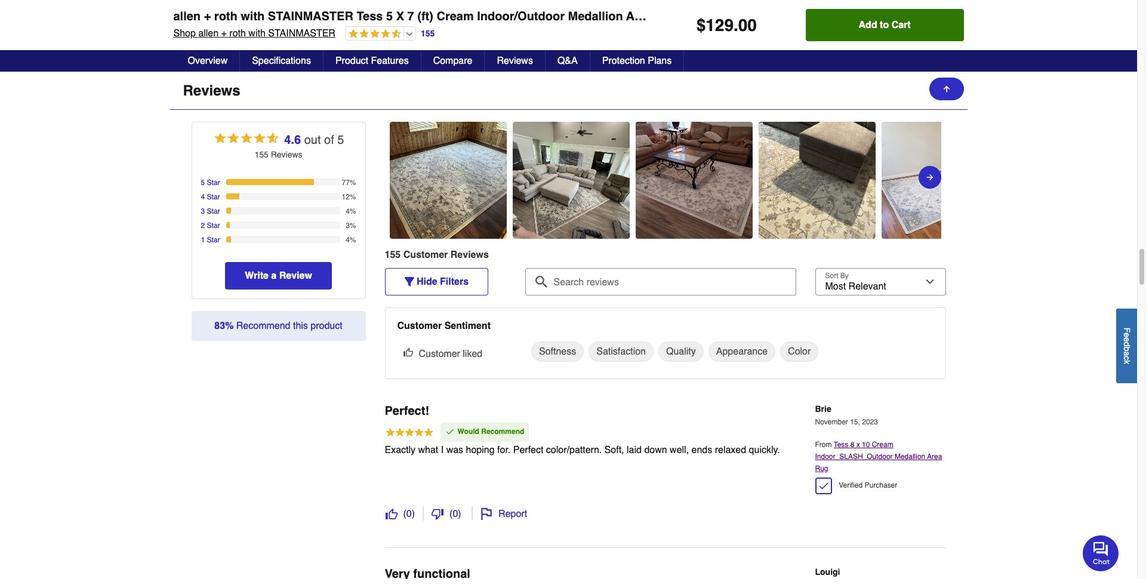 Task type: describe. For each thing, give the bounding box(es) containing it.
0 horizontal spatial cream
[[437, 10, 474, 23]]

protection
[[602, 56, 645, 66]]

0 horizontal spatial 5
[[201, 178, 205, 187]]

customer sentiment
[[397, 320, 491, 331]]

s inside 4.6 out of 5 155 review s
[[298, 150, 303, 159]]

compare button down indoor/outdoor
[[170, 25, 968, 62]]

protection plans button
[[590, 50, 685, 72]]

83
[[215, 320, 225, 331]]

verified
[[839, 481, 863, 490]]

2 uploaded image image from the left
[[636, 174, 753, 186]]

(ft)
[[418, 10, 434, 23]]

chevron down image
[[943, 37, 955, 49]]

155 customer review s
[[385, 249, 489, 260]]

matches our new neutral decor perfectly image image
[[513, 174, 630, 186]]

appearance button
[[709, 341, 776, 362]]

0 horizontal spatial area
[[626, 10, 653, 23]]

2
[[201, 221, 205, 230]]

flag image
[[481, 508, 493, 520]]

louigi
[[815, 567, 841, 577]]

155 for 155
[[421, 28, 435, 38]]

add
[[859, 20, 878, 30]]

hide filters
[[417, 276, 469, 287]]

( 0 ) for thumb up image
[[403, 509, 415, 519]]

features
[[371, 56, 409, 66]]

q&a button
[[546, 50, 590, 72]]

) for thumb up image
[[412, 509, 415, 519]]

0 for thumb up image
[[407, 509, 412, 519]]

specifications
[[252, 56, 311, 66]]

write
[[245, 270, 269, 281]]

0 vertical spatial with
[[241, 10, 265, 23]]

product features button
[[324, 50, 421, 72]]

sentiment
[[445, 320, 491, 331]]

exactly
[[385, 445, 416, 456]]

for.
[[497, 445, 511, 456]]

color/pattern.
[[546, 445, 602, 456]]

( 0 ) for 'thumb down' icon
[[450, 509, 461, 519]]

i
[[441, 445, 444, 456]]

c
[[1123, 356, 1132, 360]]

0 for 'thumb down' icon
[[453, 509, 458, 519]]

5 stars image
[[385, 427, 434, 440]]

1 vertical spatial recommend
[[481, 427, 525, 436]]

verified purchaser
[[835, 481, 898, 490]]

2 star
[[201, 221, 220, 230]]

tess inside tess 8 x 10 cream indoor_slash_outdoor medallion area rug
[[834, 441, 849, 449]]

ends
[[692, 445, 713, 456]]

thumb down image
[[432, 508, 444, 520]]

Search reviews text field
[[530, 268, 792, 288]]

.
[[734, 16, 739, 35]]

satisfaction button
[[589, 341, 654, 362]]

%
[[225, 320, 234, 331]]

0 horizontal spatial medallion
[[568, 10, 623, 23]]

checkmark image
[[818, 480, 830, 492]]

liked
[[463, 349, 483, 359]]

hide filters button
[[385, 268, 489, 295]]

quality
[[666, 346, 696, 357]]

brie november 15, 2023
[[815, 404, 878, 426]]

10
[[862, 441, 870, 449]]

4% for 1 star
[[346, 236, 356, 244]]

laid
[[627, 445, 642, 456]]

5 inside 4.6 out of 5 155 review s
[[338, 133, 344, 147]]

checkmark image
[[445, 427, 455, 436]]

k
[[1123, 360, 1132, 364]]

1 vertical spatial roth
[[230, 28, 246, 39]]

d
[[1123, 342, 1132, 346]]

1 vertical spatial stainmaster
[[268, 28, 336, 39]]

add to cart
[[859, 20, 911, 30]]

hide
[[417, 276, 438, 287]]

medallion inside tess 8 x 10 cream indoor_slash_outdoor medallion area rug
[[895, 452, 926, 461]]

compare button down the allen + roth with stainmaster tess 5 x 7 (ft) cream indoor/outdoor medallion area rug
[[421, 50, 485, 72]]

chevron up image
[[943, 85, 955, 97]]

q&a
[[558, 56, 578, 66]]

thumb up image
[[403, 347, 413, 357]]

( for 'thumb down' icon
[[450, 509, 453, 519]]

cream inside tess 8 x 10 cream indoor_slash_outdoor medallion area rug
[[872, 441, 894, 449]]

4
[[201, 193, 205, 201]]

overview button
[[176, 50, 240, 72]]

add to cart button
[[806, 9, 964, 41]]

0 vertical spatial 4.6 stars image
[[346, 29, 401, 40]]

x
[[396, 10, 404, 23]]

filter image
[[405, 277, 414, 286]]

star for 3 star
[[207, 207, 220, 215]]

star for 2 star
[[207, 221, 220, 230]]

customer liked
[[419, 349, 483, 359]]

155 inside 4.6 out of 5 155 review s
[[255, 150, 269, 159]]

product
[[311, 320, 343, 331]]

specifications button
[[240, 50, 324, 72]]

129
[[706, 16, 734, 35]]

star for 1 star
[[207, 236, 220, 244]]

overview
[[188, 56, 228, 66]]

perfect!
[[385, 404, 429, 418]]

satisfaction
[[597, 346, 646, 357]]

write a review
[[245, 270, 312, 281]]

report button
[[480, 507, 528, 521]]

soft,
[[605, 445, 624, 456]]

0 horizontal spatial 4.6 stars image
[[213, 131, 280, 148]]

1 star
[[201, 236, 220, 244]]

0 vertical spatial roth
[[214, 10, 238, 23]]

color
[[788, 346, 811, 357]]

2 e from the top
[[1123, 337, 1132, 342]]

5 star
[[201, 178, 220, 187]]

f e e d b a c k
[[1123, 327, 1132, 364]]

of
[[324, 133, 334, 147]]

15,
[[850, 418, 860, 426]]

product features
[[336, 56, 409, 66]]

0 vertical spatial customer
[[403, 249, 448, 260]]

write a review button
[[225, 262, 332, 289]]

would recommend
[[458, 427, 525, 436]]

well,
[[670, 445, 689, 456]]



Task type: vqa. For each thing, say whether or not it's contained in the screenshot.
Accessible
no



Task type: locate. For each thing, give the bounding box(es) containing it.
f e e d b a c k button
[[1117, 308, 1138, 383]]

tess 8 x 10 cream indoor_slash_outdoor medallion area rug link
[[815, 441, 943, 473]]

2 vertical spatial 155
[[385, 249, 401, 260]]

0 vertical spatial 5
[[386, 10, 393, 23]]

00
[[739, 16, 757, 35]]

customer for customer sentiment
[[397, 320, 442, 331]]

compare
[[183, 35, 245, 52], [433, 56, 473, 66]]

1 vertical spatial reviews
[[183, 82, 240, 99]]

review for 155 customer review s
[[451, 249, 484, 260]]

b
[[1123, 346, 1132, 351]]

compare down the allen + roth with stainmaster tess 5 x 7 (ft) cream indoor/outdoor medallion area rug
[[433, 56, 473, 66]]

this
[[293, 320, 308, 331]]

0 vertical spatial 155
[[421, 28, 435, 38]]

4.6
[[284, 133, 301, 147]]

0 vertical spatial allen
[[173, 10, 201, 23]]

what
[[418, 445, 439, 456]]

brie
[[815, 404, 832, 414]]

2 vertical spatial review
[[279, 270, 312, 281]]

1 vertical spatial compare
[[433, 56, 473, 66]]

e
[[1123, 333, 1132, 337], [1123, 337, 1132, 342]]

1 4% from the top
[[346, 207, 356, 215]]

review for write a review
[[279, 270, 312, 281]]

0 horizontal spatial compare
[[183, 35, 245, 52]]

1 star from the top
[[207, 178, 220, 187]]

)
[[412, 509, 415, 519], [458, 509, 461, 519]]

0 horizontal spatial ( 0 )
[[403, 509, 415, 519]]

( for thumb up image
[[403, 509, 407, 519]]

0 vertical spatial reviews
[[497, 56, 533, 66]]

0 vertical spatial cream
[[437, 10, 474, 23]]

star right 3
[[207, 207, 220, 215]]

rug inside tess 8 x 10 cream indoor_slash_outdoor medallion area rug
[[815, 464, 829, 473]]

review
[[271, 150, 298, 159], [451, 249, 484, 260], [279, 270, 312, 281]]

rug left $
[[656, 10, 679, 23]]

1 ) from the left
[[412, 509, 415, 519]]

0 vertical spatial compare
[[183, 35, 245, 52]]

2 vertical spatial 5
[[201, 178, 205, 187]]

roth up shop allen + roth with stainmaster
[[214, 10, 238, 23]]

color button
[[781, 341, 819, 362]]

( right thumb up image
[[403, 509, 407, 519]]

4 star
[[201, 193, 220, 201]]

1 horizontal spatial area
[[928, 452, 943, 461]]

1 horizontal spatial (
[[450, 509, 453, 519]]

1 vertical spatial rug
[[815, 464, 829, 473]]

1 vertical spatial review
[[451, 249, 484, 260]]

4% up 3%
[[346, 207, 356, 215]]

1 horizontal spatial medallion
[[895, 452, 926, 461]]

allen up shop
[[173, 10, 201, 23]]

0 horizontal spatial 155
[[255, 150, 269, 159]]

reviews button down q&a button
[[170, 72, 968, 110]]

area inside tess 8 x 10 cream indoor_slash_outdoor medallion area rug
[[928, 452, 943, 461]]

with up specifications
[[249, 28, 266, 39]]

0 horizontal spatial )
[[412, 509, 415, 519]]

4.6 stars image left 4.6
[[213, 131, 280, 148]]

review inside button
[[279, 270, 312, 281]]

purchaser
[[865, 481, 898, 490]]

77%
[[342, 178, 356, 187]]

3
[[201, 207, 205, 215]]

a right write
[[271, 270, 277, 281]]

roth up the overview button
[[230, 28, 246, 39]]

1 horizontal spatial cream
[[872, 441, 894, 449]]

1 vertical spatial +
[[221, 28, 227, 39]]

1 vertical spatial 4.6 stars image
[[213, 131, 280, 148]]

0 vertical spatial rug
[[656, 10, 679, 23]]

star up 4 star
[[207, 178, 220, 187]]

1 horizontal spatial 4.6 stars image
[[346, 29, 401, 40]]

2 4% from the top
[[346, 236, 356, 244]]

1 horizontal spatial s
[[484, 249, 489, 260]]

tess left x
[[357, 10, 383, 23]]

review right write
[[279, 270, 312, 281]]

quickly.
[[749, 445, 780, 456]]

0 right 'thumb down' icon
[[453, 509, 458, 519]]

0 horizontal spatial +
[[204, 10, 211, 23]]

1 horizontal spatial 0
[[453, 509, 458, 519]]

product
[[336, 56, 368, 66]]

e up d
[[1123, 333, 1132, 337]]

1 horizontal spatial +
[[221, 28, 227, 39]]

1 vertical spatial customer
[[397, 320, 442, 331]]

1 horizontal spatial uploaded image image
[[636, 174, 753, 186]]

recommend up 'for.'
[[481, 427, 525, 436]]

softness
[[539, 346, 576, 357]]

0 right thumb up image
[[407, 509, 412, 519]]

2 ( from the left
[[450, 509, 453, 519]]

reviews down indoor/outdoor
[[497, 56, 533, 66]]

plans
[[648, 56, 672, 66]]

1 horizontal spatial a
[[1123, 351, 1132, 356]]

1 horizontal spatial recommend
[[481, 427, 525, 436]]

shop
[[173, 28, 196, 39]]

1 vertical spatial 155
[[255, 150, 269, 159]]

155
[[421, 28, 435, 38], [255, 150, 269, 159], [385, 249, 401, 260]]

filters
[[440, 276, 469, 287]]

rug
[[656, 10, 679, 23], [815, 464, 829, 473]]

5 star from the top
[[207, 236, 220, 244]]

155 for 155 customer review s
[[385, 249, 401, 260]]

1 horizontal spatial 5
[[338, 133, 344, 147]]

3 uploaded image image from the left
[[759, 174, 876, 186]]

2 0 from the left
[[453, 509, 458, 519]]

allen right shop
[[198, 28, 219, 39]]

(
[[403, 509, 407, 519], [450, 509, 453, 519]]

down
[[645, 445, 667, 456]]

star right 4
[[207, 193, 220, 201]]

reviews down the overview button
[[183, 82, 240, 99]]

( 0 ) right 'thumb down' icon
[[450, 509, 461, 519]]

star for 5 star
[[207, 178, 220, 187]]

reviews button down indoor/outdoor
[[485, 50, 546, 72]]

5 left x
[[386, 10, 393, 23]]

0
[[407, 509, 412, 519], [453, 509, 458, 519]]

quality button
[[659, 341, 704, 362]]

1 horizontal spatial tess
[[834, 441, 849, 449]]

+
[[204, 10, 211, 23], [221, 28, 227, 39]]

1 horizontal spatial reviews
[[497, 56, 533, 66]]

november
[[815, 418, 849, 426]]

( 0 )
[[403, 509, 415, 519], [450, 509, 461, 519]]

cart
[[892, 20, 911, 30]]

8
[[851, 441, 855, 449]]

1 vertical spatial cream
[[872, 441, 894, 449]]

0 vertical spatial tess
[[357, 10, 383, 23]]

customer up hide
[[403, 249, 448, 260]]

2 vertical spatial customer
[[419, 349, 460, 359]]

1 horizontal spatial compare
[[433, 56, 473, 66]]

5 right of
[[338, 133, 344, 147]]

0 vertical spatial +
[[204, 10, 211, 23]]

with
[[241, 10, 265, 23], [249, 28, 266, 39]]

cream
[[437, 10, 474, 23], [872, 441, 894, 449]]

1 vertical spatial a
[[1123, 351, 1132, 356]]

2 horizontal spatial 5
[[386, 10, 393, 23]]

) right thumb up image
[[412, 509, 415, 519]]

2 star from the top
[[207, 193, 220, 201]]

review down 4.6
[[271, 150, 298, 159]]

compare up overview
[[183, 35, 245, 52]]

+ up overview
[[204, 10, 211, 23]]

customer down the "customer sentiment"
[[419, 349, 460, 359]]

0 vertical spatial medallion
[[568, 10, 623, 23]]

0 vertical spatial recommend
[[236, 320, 291, 331]]

) right 'thumb down' icon
[[458, 509, 461, 519]]

to
[[880, 20, 889, 30]]

indoor_slash_outdoor
[[815, 452, 893, 461]]

perfect
[[513, 445, 544, 456]]

arrow up image
[[942, 84, 952, 94]]

review inside 4.6 out of 5 155 review s
[[271, 150, 298, 159]]

5
[[386, 10, 393, 23], [338, 133, 344, 147], [201, 178, 205, 187]]

1 vertical spatial tess
[[834, 441, 849, 449]]

5 up 4
[[201, 178, 205, 187]]

protection plans
[[602, 56, 672, 66]]

0 horizontal spatial recommend
[[236, 320, 291, 331]]

exactly what i was hoping for. perfect color/pattern. soft, laid down well, ends relaxed quickly.
[[385, 445, 780, 456]]

medallion up purchaser
[[895, 452, 926, 461]]

1 horizontal spatial rug
[[815, 464, 829, 473]]

1 vertical spatial 4%
[[346, 236, 356, 244]]

x
[[857, 441, 860, 449]]

1 vertical spatial area
[[928, 452, 943, 461]]

( right 'thumb down' icon
[[450, 509, 453, 519]]

from
[[815, 441, 834, 449]]

hoping
[[466, 445, 495, 456]]

0 horizontal spatial 0
[[407, 509, 412, 519]]

2 ) from the left
[[458, 509, 461, 519]]

0 horizontal spatial (
[[403, 509, 407, 519]]

1 horizontal spatial 155
[[385, 249, 401, 260]]

0 vertical spatial stainmaster
[[268, 10, 353, 23]]

out
[[304, 133, 321, 147]]

1 ( from the left
[[403, 509, 407, 519]]

with up shop allen + roth with stainmaster
[[241, 10, 265, 23]]

1 vertical spatial medallion
[[895, 452, 926, 461]]

2023
[[862, 418, 878, 426]]

report
[[499, 509, 527, 519]]

2 horizontal spatial uploaded image image
[[759, 174, 876, 186]]

) for 'thumb down' icon
[[458, 509, 461, 519]]

1 vertical spatial s
[[484, 249, 489, 260]]

recommend right "%"
[[236, 320, 291, 331]]

e up b
[[1123, 337, 1132, 342]]

chat invite button image
[[1083, 535, 1120, 572]]

star for 4 star
[[207, 193, 220, 201]]

tess left 8
[[834, 441, 849, 449]]

customer up thumb up icon
[[397, 320, 442, 331]]

recommend
[[236, 320, 291, 331], [481, 427, 525, 436]]

star right 1
[[207, 236, 220, 244]]

3 star from the top
[[207, 207, 220, 215]]

stainmaster
[[268, 10, 353, 23], [268, 28, 336, 39]]

reviews
[[497, 56, 533, 66], [183, 82, 240, 99]]

3 star
[[201, 207, 220, 215]]

1 ( 0 ) from the left
[[403, 509, 415, 519]]

4.6 out of 5 155 review s
[[255, 133, 344, 159]]

shop allen + roth with stainmaster
[[173, 28, 336, 39]]

s up hide filters button
[[484, 249, 489, 260]]

83 % recommend this product
[[215, 320, 343, 331]]

1 vertical spatial with
[[249, 28, 266, 39]]

softness button
[[531, 341, 584, 362]]

cream right 10 on the bottom of page
[[872, 441, 894, 449]]

4% down 3%
[[346, 236, 356, 244]]

s
[[298, 150, 303, 159], [484, 249, 489, 260]]

indoor/outdoor
[[477, 10, 565, 23]]

0 horizontal spatial a
[[271, 270, 277, 281]]

a up k
[[1123, 351, 1132, 356]]

+ up the overview button
[[221, 28, 227, 39]]

0 horizontal spatial tess
[[357, 10, 383, 23]]

1 e from the top
[[1123, 333, 1132, 337]]

0 horizontal spatial rug
[[656, 10, 679, 23]]

7
[[408, 10, 414, 23]]

star right '2'
[[207, 221, 220, 230]]

1 horizontal spatial ( 0 )
[[450, 509, 461, 519]]

allen
[[173, 10, 201, 23], [198, 28, 219, 39]]

customer for customer liked
[[419, 349, 460, 359]]

bedroom area rug 8x10 image image
[[882, 174, 999, 186]]

0 vertical spatial area
[[626, 10, 653, 23]]

1 0 from the left
[[407, 509, 412, 519]]

0 vertical spatial a
[[271, 270, 277, 281]]

0 vertical spatial 4%
[[346, 207, 356, 215]]

$
[[697, 16, 706, 35]]

4 star from the top
[[207, 221, 220, 230]]

roth
[[214, 10, 238, 23], [230, 28, 246, 39]]

rug up checkmark icon at the right
[[815, 464, 829, 473]]

uploaded image image
[[390, 174, 507, 186], [636, 174, 753, 186], [759, 174, 876, 186]]

medallion
[[568, 10, 623, 23], [895, 452, 926, 461]]

would
[[458, 427, 480, 436]]

0 horizontal spatial s
[[298, 150, 303, 159]]

3%
[[346, 221, 356, 230]]

4.6 stars image
[[346, 29, 401, 40], [213, 131, 280, 148]]

arrow right image
[[925, 170, 935, 184]]

1 vertical spatial allen
[[198, 28, 219, 39]]

2 horizontal spatial 155
[[421, 28, 435, 38]]

0 vertical spatial s
[[298, 150, 303, 159]]

1 vertical spatial 5
[[338, 133, 344, 147]]

0 horizontal spatial uploaded image image
[[390, 174, 507, 186]]

appearance
[[716, 346, 768, 357]]

allen + roth with stainmaster tess 5 x 7 (ft) cream indoor/outdoor medallion area rug
[[173, 10, 679, 23]]

1
[[201, 236, 205, 244]]

review up "filters"
[[451, 249, 484, 260]]

1 uploaded image image from the left
[[390, 174, 507, 186]]

( 0 ) right thumb up image
[[403, 509, 415, 519]]

cream right '(ft)'
[[437, 10, 474, 23]]

4% for 3 star
[[346, 207, 356, 215]]

2 ( 0 ) from the left
[[450, 509, 461, 519]]

0 vertical spatial review
[[271, 150, 298, 159]]

0 horizontal spatial reviews
[[183, 82, 240, 99]]

thumb up image
[[385, 508, 397, 520]]

medallion up q&a button
[[568, 10, 623, 23]]

4.6 stars image up product features button
[[346, 29, 401, 40]]

1 horizontal spatial )
[[458, 509, 461, 519]]

s down 4.6
[[298, 150, 303, 159]]



